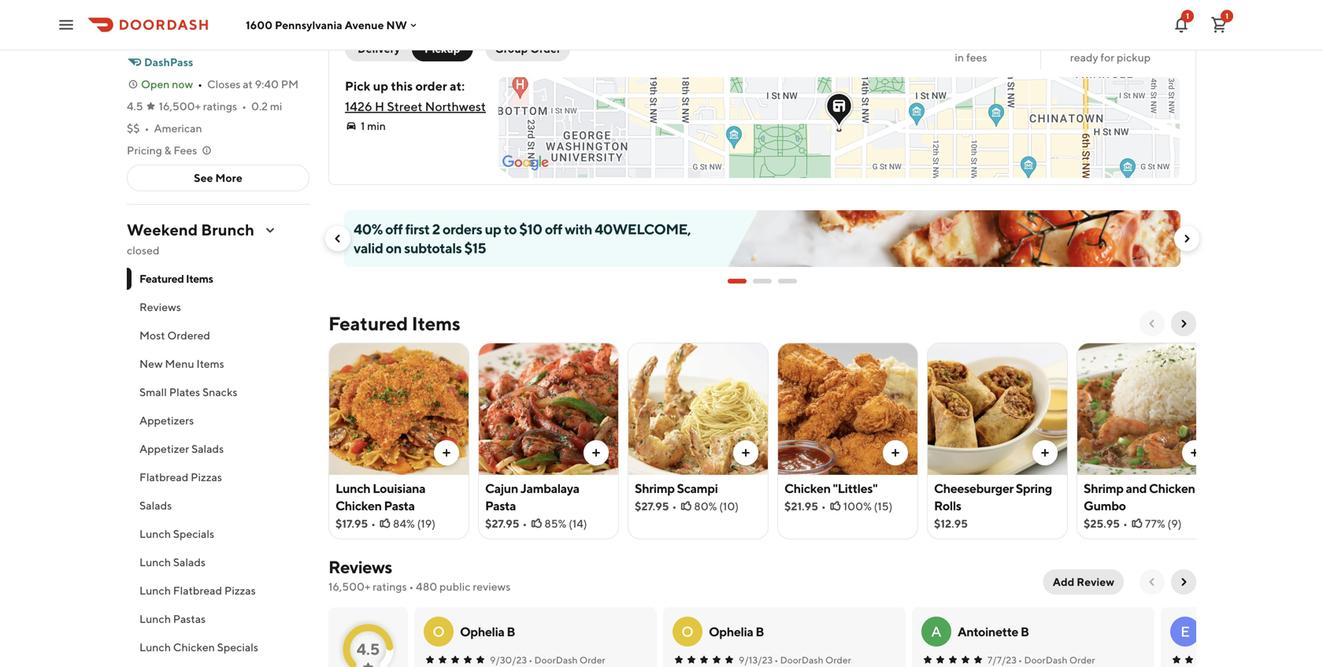 Task type: describe. For each thing, give the bounding box(es) containing it.
$21.95
[[785, 500, 818, 513]]

this
[[391, 78, 413, 93]]

(9)
[[1168, 517, 1182, 530]]

1 horizontal spatial specials
[[217, 641, 258, 654]]

2
[[432, 221, 440, 238]]

85%
[[545, 517, 567, 530]]

1 button
[[1204, 9, 1235, 41]]

flatbread pizzas
[[139, 471, 222, 484]]

lunch for lunch flatbread pizzas
[[139, 584, 171, 597]]

items inside button
[[196, 357, 224, 370]]

• down the cajun jambalaya pasta on the bottom left of page
[[523, 517, 527, 530]]

featured inside heading
[[329, 312, 408, 335]]

map region
[[385, 0, 1192, 339]]

see more button
[[128, 165, 309, 191]]

0.2
[[251, 100, 268, 113]]

0 horizontal spatial specials
[[173, 527, 214, 540]]

add item to cart image for cajun jambalaya pasta
[[590, 447, 603, 459]]

1 vertical spatial next button of carousel image
[[1178, 317, 1190, 330]]

lunch for lunch specials
[[139, 527, 171, 540]]

previous image
[[1146, 576, 1159, 588]]

cheeseburger spring rolls image
[[928, 343, 1067, 475]]

lunch for lunch pastas
[[139, 613, 171, 626]]

1 min
[[361, 119, 386, 132]]

shrimp for shrimp scampi
[[635, 481, 675, 496]]

• doordash order for 7/7/23
[[1019, 655, 1096, 666]]

menu
[[165, 357, 194, 370]]

scampi
[[677, 481, 718, 496]]

delivery
[[358, 42, 400, 55]]

pick up this order at: 1426 h street northwest
[[345, 78, 486, 114]]

e
[[1181, 623, 1190, 640]]

9:40
[[255, 78, 279, 91]]

(19)
[[417, 517, 436, 530]]

salads inside button
[[139, 499, 172, 512]]

0 horizontal spatial previous button of carousel image
[[332, 232, 344, 245]]

more
[[215, 171, 243, 184]]

appetizer salads button
[[127, 435, 310, 463]]

lunch for lunch louisiana chicken pasta
[[336, 481, 370, 496]]

add item to cart image for lunch louisiana chicken pasta
[[440, 447, 453, 459]]

lunch specials button
[[127, 520, 310, 548]]

&
[[164, 144, 171, 157]]

reviews for reviews 16,500+ ratings • 480 public reviews
[[329, 557, 392, 577]]

• down shrimp scampi
[[672, 500, 677, 513]]

40% off first 2 orders up to $10 off with 40welcome, valid on subtotals $15
[[354, 221, 691, 256]]

lunch specials
[[139, 527, 214, 540]]

b for 9/13/23
[[756, 624, 764, 639]]

in
[[955, 51, 964, 64]]

notification bell image
[[1172, 15, 1191, 34]]

pm
[[281, 78, 299, 91]]

at
[[243, 78, 253, 91]]

salads for appetizer salads
[[191, 442, 224, 455]]

ophelia for 9/30/23
[[460, 624, 505, 639]]

min for 19
[[1107, 37, 1128, 52]]

for
[[1101, 51, 1115, 64]]

plates
[[169, 386, 200, 399]]

select promotional banner element
[[728, 267, 797, 295]]

group order
[[495, 42, 561, 55]]

flatbread pizzas button
[[127, 463, 310, 492]]

subtotals
[[404, 239, 462, 256]]

weekend
[[127, 221, 198, 239]]

0 horizontal spatial 1
[[361, 119, 365, 132]]

info
[[170, 29, 199, 48]]

$0.00 in fees
[[953, 37, 989, 64]]

appetizers button
[[127, 407, 310, 435]]

0 vertical spatial next button of carousel image
[[1181, 232, 1194, 245]]

new
[[139, 357, 163, 370]]

new menu items button
[[127, 350, 310, 378]]

• right 9/30/23
[[529, 655, 533, 666]]

• right now at top
[[198, 78, 202, 91]]

chicken up $21.95 at right bottom
[[785, 481, 831, 496]]

louisiana
[[373, 481, 426, 496]]

40welcome,
[[595, 221, 691, 238]]

o for 9/30/23
[[433, 623, 445, 640]]

now
[[172, 78, 193, 91]]

appetizer
[[139, 442, 189, 455]]

100% (15)
[[844, 500, 893, 513]]

$10
[[519, 221, 542, 238]]

featured items heading
[[329, 311, 461, 336]]

• doordash order for 9/30/23
[[529, 655, 606, 666]]

cheeseburger spring rolls $12.95
[[934, 481, 1052, 530]]

(15)
[[874, 500, 893, 513]]

1 horizontal spatial 4.5
[[357, 640, 380, 659]]

most ordered button
[[127, 321, 310, 350]]

lunch chicken specials
[[139, 641, 258, 654]]

on
[[386, 239, 402, 256]]

closed
[[127, 244, 160, 257]]

antoinette b
[[958, 624, 1029, 639]]

80% (10)
[[694, 500, 739, 513]]

0 horizontal spatial ratings
[[203, 100, 237, 113]]

brunch
[[201, 221, 254, 239]]

$27.95 for cajun jambalaya pasta
[[485, 517, 519, 530]]

add item to cart image for shrimp scampi
[[740, 447, 752, 459]]

add item to cart image for cheeseburger spring rolls
[[1039, 447, 1052, 459]]

"littles"
[[833, 481, 878, 496]]

1 for 1 items, open order cart icon
[[1226, 11, 1229, 20]]

menus image
[[264, 224, 277, 236]]

closes
[[207, 78, 241, 91]]

lunch for lunch chicken specials
[[139, 641, 171, 654]]

100%
[[844, 500, 872, 513]]

at:
[[450, 78, 465, 93]]

• left "0.2"
[[242, 100, 247, 113]]

0.2 mi
[[251, 100, 282, 113]]

16,500+ ratings •
[[159, 100, 247, 113]]

lunch louisiana chicken pasta
[[336, 481, 426, 513]]

b for 7/7/23
[[1021, 624, 1029, 639]]

• right $25.95
[[1123, 517, 1128, 530]]

add item to cart image for shrimp and chicken gumbo
[[1189, 447, 1201, 459]]

order for 9/30/23
[[580, 655, 606, 666]]

0 vertical spatial featured
[[139, 272, 184, 285]]

doordash for 7/7/23
[[1025, 655, 1068, 666]]

northwest
[[425, 99, 486, 114]]

reviews for reviews
[[139, 301, 181, 314]]

1 for notification bell image
[[1186, 11, 1190, 20]]

shrimp for shrimp and chicken gumbo
[[1084, 481, 1124, 496]]

most
[[139, 329, 165, 342]]

$$ • american
[[127, 122, 202, 135]]

$0.00
[[953, 37, 989, 52]]

add item to cart image for chicken "littles"
[[889, 447, 902, 459]]

2 off from the left
[[545, 221, 562, 238]]

pickup
[[425, 42, 460, 55]]

480
[[416, 580, 437, 593]]

cheeseburger
[[934, 481, 1014, 496]]

reviews 16,500+ ratings • 480 public reviews
[[329, 557, 511, 593]]

ratings inside reviews 16,500+ ratings • 480 public reviews
[[373, 580, 407, 593]]

40%
[[354, 221, 383, 238]]

snacks
[[202, 386, 237, 399]]

american
[[154, 122, 202, 135]]

first
[[405, 221, 430, 238]]

ophelia b for 9/13/23
[[709, 624, 764, 639]]

jambalaya
[[521, 481, 580, 496]]

shrimp scampi image
[[629, 343, 768, 475]]

lunch flatbread pizzas button
[[127, 577, 310, 605]]

$17.95
[[336, 517, 368, 530]]



Task type: locate. For each thing, give the bounding box(es) containing it.
lunch left pastas
[[139, 613, 171, 626]]

min for 1
[[367, 119, 386, 132]]

0 vertical spatial flatbread
[[139, 471, 189, 484]]

0 horizontal spatial ophelia
[[460, 624, 505, 639]]

1 add item to cart image from the left
[[740, 447, 752, 459]]

see more
[[194, 171, 243, 184]]

order methods option group
[[345, 36, 473, 61]]

1 down "1426" on the top left of page
[[361, 119, 365, 132]]

to
[[504, 221, 517, 238]]

pickup
[[1117, 51, 1151, 64]]

1 ophelia from the left
[[460, 624, 505, 639]]

0 vertical spatial pizzas
[[191, 471, 222, 484]]

reviews inside reviews 16,500+ ratings • 480 public reviews
[[329, 557, 392, 577]]

chicken "littles" image
[[778, 343, 918, 475]]

pizzas inside lunch flatbread pizzas button
[[224, 584, 256, 597]]

1 vertical spatial previous button of carousel image
[[1146, 317, 1159, 330]]

order for 7/7/23
[[1070, 655, 1096, 666]]

pennsylvania
[[275, 18, 343, 31]]

9/13/23
[[739, 655, 773, 666]]

1 ophelia b from the left
[[460, 624, 515, 639]]

new menu items
[[139, 357, 224, 370]]

2 b from the left
[[756, 624, 764, 639]]

pizzas down lunch salads button
[[224, 584, 256, 597]]

1 horizontal spatial ophelia b
[[709, 624, 764, 639]]

77% (9)
[[1145, 517, 1182, 530]]

ratings down closes
[[203, 100, 237, 113]]

0 horizontal spatial shrimp
[[635, 481, 675, 496]]

1 horizontal spatial o
[[682, 623, 694, 640]]

1 shrimp from the left
[[635, 481, 675, 496]]

1 add item to cart image from the left
[[440, 447, 453, 459]]

up left the to on the top
[[485, 221, 501, 238]]

pasta down 'louisiana'
[[384, 498, 415, 513]]

0 vertical spatial reviews
[[139, 301, 181, 314]]

1 horizontal spatial add item to cart image
[[590, 447, 603, 459]]

1600 pennsylvania avenue nw button
[[246, 18, 420, 31]]

1 horizontal spatial pasta
[[485, 498, 516, 513]]

2 shrimp from the left
[[1084, 481, 1124, 496]]

0 horizontal spatial 16,500+
[[159, 100, 201, 113]]

3 • doordash order from the left
[[1019, 655, 1096, 666]]

2 ophelia b from the left
[[709, 624, 764, 639]]

1 horizontal spatial previous button of carousel image
[[1146, 317, 1159, 330]]

4 add item to cart image from the left
[[1189, 447, 1201, 459]]

0 horizontal spatial 4.5
[[127, 100, 143, 113]]

up up "h"
[[373, 78, 388, 93]]

• inside reviews 16,500+ ratings • 480 public reviews
[[409, 580, 414, 593]]

1 horizontal spatial 1
[[1186, 11, 1190, 20]]

rolls
[[934, 498, 962, 513]]

$27.95 for shrimp scampi
[[635, 500, 669, 513]]

9/30/23
[[490, 655, 527, 666]]

up inside pick up this order at: 1426 h street northwest
[[373, 78, 388, 93]]

salads for lunch salads
[[173, 556, 206, 569]]

0 horizontal spatial reviews
[[139, 301, 181, 314]]

nw
[[386, 18, 407, 31]]

2 ophelia from the left
[[709, 624, 754, 639]]

1 right notification bell image
[[1226, 11, 1229, 20]]

and
[[1126, 481, 1147, 496]]

salads down appetizers "button"
[[191, 442, 224, 455]]

16,500+ inside reviews 16,500+ ratings • 480 public reviews
[[329, 580, 371, 593]]

pasta inside lunch louisiana chicken pasta
[[384, 498, 415, 513]]

doordash for 9/30/23
[[535, 655, 578, 666]]

0 horizontal spatial pizzas
[[191, 471, 222, 484]]

doordash for 9/13/23
[[780, 655, 824, 666]]

0 horizontal spatial ophelia b
[[460, 624, 515, 639]]

1 horizontal spatial b
[[756, 624, 764, 639]]

lunch for lunch salads
[[139, 556, 171, 569]]

flatbread up pastas
[[173, 584, 222, 597]]

$27.95 down shrimp scampi
[[635, 500, 669, 513]]

flatbread inside flatbread pizzas button
[[139, 471, 189, 484]]

1 horizontal spatial min
[[1107, 37, 1128, 52]]

small plates snacks button
[[127, 378, 310, 407]]

b up 9/30/23
[[507, 624, 515, 639]]

o
[[433, 623, 445, 640], [682, 623, 694, 640]]

0 vertical spatial items
[[186, 272, 213, 285]]

cajun jambalaya pasta image
[[479, 343, 618, 475]]

ophelia for 9/13/23
[[709, 624, 754, 639]]

1 off from the left
[[385, 221, 403, 238]]

85% (14)
[[545, 517, 587, 530]]

$15
[[464, 239, 486, 256]]

b
[[507, 624, 515, 639], [756, 624, 764, 639], [1021, 624, 1029, 639]]

next image
[[1178, 576, 1190, 588]]

$12.95
[[934, 517, 968, 530]]

lunch chicken specials button
[[127, 633, 310, 662]]

reviews
[[473, 580, 511, 593]]

chicken inside button
[[173, 641, 215, 654]]

3 doordash from the left
[[1025, 655, 1068, 666]]

dashpass
[[144, 56, 193, 69]]

shrimp inside shrimp and chicken gumbo
[[1084, 481, 1124, 496]]

lunch down lunch pastas
[[139, 641, 171, 654]]

0 vertical spatial salads
[[191, 442, 224, 455]]

review
[[1077, 575, 1115, 588]]

min right "19"
[[1107, 37, 1128, 52]]

0 vertical spatial 16,500+
[[159, 100, 201, 113]]

1 horizontal spatial pizzas
[[224, 584, 256, 597]]

1 vertical spatial salads
[[139, 499, 172, 512]]

most ordered
[[139, 329, 210, 342]]

items down subtotals
[[412, 312, 461, 335]]

doordash
[[535, 655, 578, 666], [780, 655, 824, 666], [1025, 655, 1068, 666]]

o for 9/13/23
[[682, 623, 694, 640]]

3 add item to cart image from the left
[[1039, 447, 1052, 459]]

0 vertical spatial 4.5
[[127, 100, 143, 113]]

1 o from the left
[[433, 623, 445, 640]]

shrimp and chicken gumbo
[[1084, 481, 1196, 513]]

1 vertical spatial specials
[[217, 641, 258, 654]]

shrimp
[[635, 481, 675, 496], [1084, 481, 1124, 496]]

min down "h"
[[367, 119, 386, 132]]

1 horizontal spatial ophelia
[[709, 624, 754, 639]]

next button of carousel image
[[1181, 232, 1194, 245], [1178, 317, 1190, 330]]

add review button
[[1044, 570, 1124, 595]]

1 vertical spatial min
[[367, 119, 386, 132]]

lunch up $17.95
[[336, 481, 370, 496]]

1 vertical spatial up
[[485, 221, 501, 238]]

1 doordash from the left
[[535, 655, 578, 666]]

lunch louisiana chicken pasta image
[[329, 343, 469, 475]]

0 horizontal spatial featured items
[[139, 272, 213, 285]]

flatbread
[[139, 471, 189, 484], [173, 584, 222, 597]]

pasta inside the cajun jambalaya pasta
[[485, 498, 516, 513]]

2 horizontal spatial b
[[1021, 624, 1029, 639]]

salads up lunch flatbread pizzas
[[173, 556, 206, 569]]

• doordash order right 9/13/23
[[775, 655, 851, 666]]

1600
[[246, 18, 273, 31]]

1 horizontal spatial 16,500+
[[329, 580, 371, 593]]

shrimp left scampi
[[635, 481, 675, 496]]

specials up lunch salads at the left bottom
[[173, 527, 214, 540]]

0 horizontal spatial featured
[[139, 272, 184, 285]]

antoinette
[[958, 624, 1019, 639]]

b for 9/30/23
[[507, 624, 515, 639]]

• doordash order right 9/30/23
[[529, 655, 606, 666]]

1 horizontal spatial shrimp
[[1084, 481, 1124, 496]]

featured items down the on on the top
[[329, 312, 461, 335]]

1 vertical spatial featured
[[329, 312, 408, 335]]

pricing
[[127, 144, 162, 157]]

1 vertical spatial 4.5
[[357, 640, 380, 659]]

reviews up most
[[139, 301, 181, 314]]

0 horizontal spatial up
[[373, 78, 388, 93]]

• left 480
[[409, 580, 414, 593]]

featured items down 'closed'
[[139, 272, 213, 285]]

2 vertical spatial salads
[[173, 556, 206, 569]]

• doordash order for 9/13/23
[[775, 655, 851, 666]]

1 vertical spatial pizzas
[[224, 584, 256, 597]]

1 items, open order cart image
[[1210, 15, 1229, 34]]

reviews inside button
[[139, 301, 181, 314]]

store
[[127, 29, 166, 48]]

add item to cart image
[[440, 447, 453, 459], [590, 447, 603, 459]]

ophelia
[[460, 624, 505, 639], [709, 624, 754, 639]]

1 horizontal spatial featured
[[329, 312, 408, 335]]

2 horizontal spatial doordash
[[1025, 655, 1068, 666]]

chicken up $17.95
[[336, 498, 382, 513]]

ophelia b up 9/30/23
[[460, 624, 515, 639]]

16,500+ down reviews link
[[329, 580, 371, 593]]

0 horizontal spatial b
[[507, 624, 515, 639]]

1 horizontal spatial $27.95
[[635, 500, 669, 513]]

1 horizontal spatial up
[[485, 221, 501, 238]]

pricing & fees
[[127, 144, 197, 157]]

chicken inside lunch louisiana chicken pasta
[[336, 498, 382, 513]]

•
[[198, 78, 202, 91], [242, 100, 247, 113], [145, 122, 149, 135], [672, 500, 677, 513], [822, 500, 826, 513], [371, 517, 376, 530], [523, 517, 527, 530], [1123, 517, 1128, 530], [409, 580, 414, 593], [529, 655, 533, 666], [775, 655, 779, 666], [1019, 655, 1023, 666]]

1 vertical spatial 16,500+
[[329, 580, 371, 593]]

1 left 1 button
[[1186, 11, 1190, 20]]

• doordash order right 7/7/23
[[1019, 655, 1096, 666]]

b up 9/13/23
[[756, 624, 764, 639]]

80%
[[694, 500, 717, 513]]

1 b from the left
[[507, 624, 515, 639]]

up inside the 40% off first 2 orders up to $10 off with 40welcome, valid on subtotals $15
[[485, 221, 501, 238]]

2 doordash from the left
[[780, 655, 824, 666]]

1600 pennsylvania avenue nw
[[246, 18, 407, 31]]

shrimp and chicken gumbo image
[[1078, 343, 1217, 475]]

1 vertical spatial reviews
[[329, 557, 392, 577]]

featured down 'closed'
[[139, 272, 184, 285]]

open now
[[141, 78, 193, 91]]

2 add item to cart image from the left
[[590, 447, 603, 459]]

pizzas down appetizer salads button on the bottom of page
[[191, 471, 222, 484]]

1 vertical spatial flatbread
[[173, 584, 222, 597]]

• doordash order
[[529, 655, 606, 666], [775, 655, 851, 666], [1019, 655, 1096, 666]]

3 b from the left
[[1021, 624, 1029, 639]]

featured down valid
[[329, 312, 408, 335]]

1 vertical spatial ratings
[[373, 580, 407, 593]]

1 vertical spatial items
[[412, 312, 461, 335]]

1 horizontal spatial reviews
[[329, 557, 392, 577]]

1 horizontal spatial off
[[545, 221, 562, 238]]

small
[[139, 386, 167, 399]]

order inside group order button
[[530, 42, 561, 55]]

mi
[[270, 100, 282, 113]]

16,500+ up american
[[159, 100, 201, 113]]

2 o from the left
[[682, 623, 694, 640]]

salads up lunch specials
[[139, 499, 172, 512]]

h
[[375, 99, 385, 114]]

specials down lunch pastas button in the bottom left of the page
[[217, 641, 258, 654]]

chicken down pastas
[[173, 641, 215, 654]]

• right $$
[[145, 122, 149, 135]]

2 pasta from the left
[[485, 498, 516, 513]]

off right $10
[[545, 221, 562, 238]]

lunch down lunch salads at the left bottom
[[139, 584, 171, 597]]

reviews
[[139, 301, 181, 314], [329, 557, 392, 577]]

doordash right 9/13/23
[[780, 655, 824, 666]]

2 add item to cart image from the left
[[889, 447, 902, 459]]

19
[[1093, 37, 1105, 52]]

lunch up lunch salads at the left bottom
[[139, 527, 171, 540]]

powered by google image
[[503, 155, 549, 171]]

order for 9/13/23
[[826, 655, 851, 666]]

1426
[[345, 99, 372, 114]]

flatbread down appetizer
[[139, 471, 189, 484]]

open menu image
[[57, 15, 76, 34]]

spring
[[1016, 481, 1052, 496]]

0 horizontal spatial pasta
[[384, 498, 415, 513]]

19 min ready for pickup
[[1070, 37, 1151, 64]]

0 vertical spatial ratings
[[203, 100, 237, 113]]

avenue
[[345, 18, 384, 31]]

items down most ordered button
[[196, 357, 224, 370]]

$27.95 down cajun
[[485, 517, 519, 530]]

1 inside button
[[1226, 11, 1229, 20]]

Delivery radio
[[345, 36, 422, 61]]

0 horizontal spatial $27.95
[[485, 517, 519, 530]]

featured
[[139, 272, 184, 285], [329, 312, 408, 335]]

0 vertical spatial $27.95
[[635, 500, 669, 513]]

doordash right 7/7/23
[[1025, 655, 1068, 666]]

pasta down cajun
[[485, 498, 516, 513]]

1 horizontal spatial ratings
[[373, 580, 407, 593]]

0 horizontal spatial doordash
[[535, 655, 578, 666]]

lunch inside lunch louisiana chicken pasta
[[336, 481, 370, 496]]

lunch salads
[[139, 556, 206, 569]]

chicken up the (9)
[[1149, 481, 1196, 496]]

add item to cart image
[[740, 447, 752, 459], [889, 447, 902, 459], [1039, 447, 1052, 459], [1189, 447, 1201, 459]]

lunch inside button
[[139, 584, 171, 597]]

1 horizontal spatial featured items
[[329, 312, 461, 335]]

add review
[[1053, 575, 1115, 588]]

chicken inside shrimp and chicken gumbo
[[1149, 481, 1196, 496]]

lunch flatbread pizzas
[[139, 584, 256, 597]]

pick
[[345, 78, 371, 93]]

previous button of carousel image
[[332, 232, 344, 245], [1146, 317, 1159, 330]]

1 vertical spatial featured items
[[329, 312, 461, 335]]

0 horizontal spatial o
[[433, 623, 445, 640]]

1 horizontal spatial doordash
[[780, 655, 824, 666]]

reviews link
[[329, 557, 392, 577]]

ratings down reviews link
[[373, 580, 407, 593]]

$25.95
[[1084, 517, 1120, 530]]

77%
[[1145, 517, 1166, 530]]

2 vertical spatial items
[[196, 357, 224, 370]]

valid
[[354, 239, 383, 256]]

ophelia b for 9/30/23
[[460, 624, 515, 639]]

2 horizontal spatial • doordash order
[[1019, 655, 1096, 666]]

doordash right 9/30/23
[[535, 655, 578, 666]]

ophelia up 9/30/23
[[460, 624, 505, 639]]

street
[[387, 99, 423, 114]]

items
[[186, 272, 213, 285], [412, 312, 461, 335], [196, 357, 224, 370]]

0 horizontal spatial off
[[385, 221, 403, 238]]

0 vertical spatial min
[[1107, 37, 1128, 52]]

pizzas inside flatbread pizzas button
[[191, 471, 222, 484]]

a
[[932, 623, 942, 640]]

0 horizontal spatial add item to cart image
[[440, 447, 453, 459]]

pricing & fees button
[[127, 143, 213, 158]]

2 horizontal spatial 1
[[1226, 11, 1229, 20]]

items up reviews button
[[186, 272, 213, 285]]

min inside the 19 min ready for pickup
[[1107, 37, 1128, 52]]

0 vertical spatial up
[[373, 78, 388, 93]]

1 • doordash order from the left
[[529, 655, 606, 666]]

2 • doordash order from the left
[[775, 655, 851, 666]]

cajun jambalaya pasta
[[485, 481, 580, 513]]

• right $17.95
[[371, 517, 376, 530]]

0 horizontal spatial • doordash order
[[529, 655, 606, 666]]

order
[[416, 78, 447, 93]]

1 vertical spatial $27.95
[[485, 517, 519, 530]]

reviews down $17.95
[[329, 557, 392, 577]]

• right 9/13/23
[[775, 655, 779, 666]]

ophelia b up 9/13/23
[[709, 624, 764, 639]]

Pickup radio
[[412, 36, 473, 61]]

• right 7/7/23
[[1019, 655, 1023, 666]]

• down chicken "littles"
[[822, 500, 826, 513]]

ophelia up 9/13/23
[[709, 624, 754, 639]]

flatbread inside lunch flatbread pizzas button
[[173, 584, 222, 597]]

0 vertical spatial previous button of carousel image
[[332, 232, 344, 245]]

0 vertical spatial featured items
[[139, 272, 213, 285]]

pizzas
[[191, 471, 222, 484], [224, 584, 256, 597]]

1 pasta from the left
[[384, 498, 415, 513]]

lunch down lunch specials
[[139, 556, 171, 569]]

1 horizontal spatial • doordash order
[[775, 655, 851, 666]]

off up the on on the top
[[385, 221, 403, 238]]

ready
[[1070, 51, 1099, 64]]

items inside heading
[[412, 312, 461, 335]]

0 vertical spatial specials
[[173, 527, 214, 540]]

b right antoinette
[[1021, 624, 1029, 639]]

pastas
[[173, 613, 206, 626]]

84%
[[393, 517, 415, 530]]

shrimp up gumbo
[[1084, 481, 1124, 496]]

0 horizontal spatial min
[[367, 119, 386, 132]]



Task type: vqa. For each thing, say whether or not it's contained in the screenshot.


